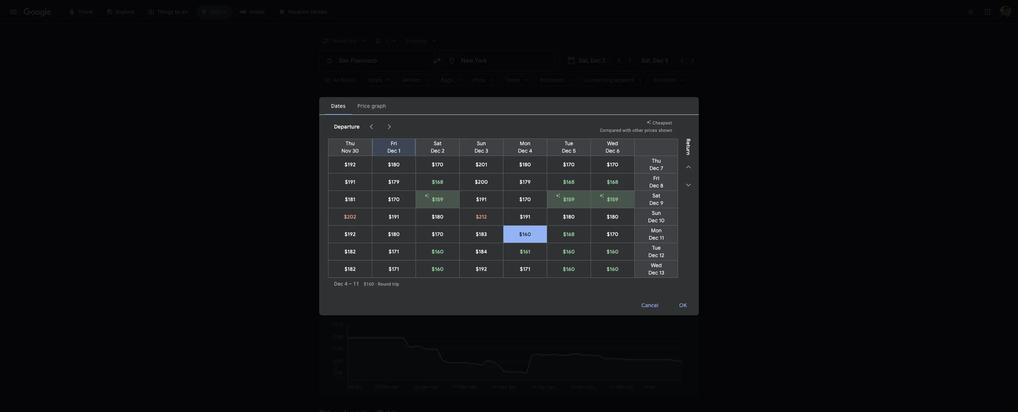 Task type: describe. For each thing, give the bounding box(es) containing it.
1 $179 from the left
[[389, 179, 400, 185]]

+ inside 10:40 pm – 7:05 am + 1
[[408, 187, 410, 192]]

cheapest
[[653, 120, 673, 126]]

$191 button up $212
[[460, 191, 503, 208]]

tue inside tue dec 5
[[565, 140, 574, 147]]

$161 button
[[504, 243, 547, 260]]

2 inside 253 kg co 2
[[593, 190, 595, 196]]

8
[[661, 182, 664, 189]]

emissions for 376 kg co
[[577, 169, 598, 174]]

– inside 5 hr 45 min sfo – jfk
[[473, 224, 476, 229]]

thu nov 30
[[342, 140, 359, 154]]

1 228 us dollars text field from the top
[[656, 160, 669, 167]]

+33% emissions
[[564, 224, 598, 229]]

7:00 am
[[354, 160, 377, 167]]

2 $179 button from the left
[[504, 173, 547, 191]]

are
[[351, 258, 362, 267]]

best
[[319, 129, 335, 138]]

apply.
[[589, 141, 601, 146]]

history
[[343, 309, 360, 316]]

least
[[339, 274, 351, 280]]

– inside 10:40 pm – 7:05 am + 1
[[381, 187, 384, 195]]

trip down 228 us dollars text field
[[662, 197, 669, 202]]

1 horizontal spatial search
[[527, 258, 549, 267]]

5 inside tue dec 5
[[573, 147, 576, 154]]

alaska
[[354, 196, 368, 201]]

stops
[[369, 77, 383, 83]]

2 – 9
[[386, 108, 397, 115]]

grid
[[625, 108, 635, 114]]

1 $228 from the top
[[656, 160, 669, 167]]

taxes
[[464, 141, 476, 146]]

10
[[660, 217, 665, 224]]

2 vertical spatial $192 button
[[460, 261, 503, 278]]

sun dec 3
[[475, 140, 489, 154]]

usual
[[480, 258, 497, 267]]

2 $179 from the left
[[520, 179, 531, 185]]

1 $182 button from the top
[[329, 243, 372, 260]]

than
[[463, 258, 478, 267]]

departure
[[334, 123, 360, 130]]

1 $182 from the top
[[345, 248, 356, 255]]

$171 button up the $215–500
[[372, 261, 416, 278]]

airlines button
[[398, 74, 434, 86]]

25
[[476, 187, 483, 195]]

emissions for 405 kg co
[[577, 224, 598, 229]]

scroll left image
[[367, 122, 376, 131]]

for left your
[[499, 258, 508, 267]]

york
[[449, 274, 460, 280]]

Departure text field
[[579, 51, 613, 71]]

13
[[660, 270, 665, 276]]

wed inside thu dec 7 fri dec 8 sat dec 9 sun dec 10 mon dec 11 tue dec 12 wed dec 13
[[651, 262, 662, 269]]

sfo for 5 hr 33 min
[[464, 168, 473, 174]]

376 kg co
[[564, 160, 592, 167]]

similar
[[401, 274, 418, 280]]

sfo for 5 hr 45 min
[[464, 224, 473, 229]]

expensive
[[352, 274, 376, 280]]

connecting airports button
[[580, 74, 647, 86]]

price graph
[[664, 108, 692, 114]]

r
[[686, 139, 692, 142]]

min for 5 hr 33 min
[[484, 160, 494, 167]]

$168 down "6"
[[607, 179, 619, 185]]

stops button
[[364, 74, 395, 86]]

$168 button down sat dec 2
[[416, 173, 460, 191]]

jfk inside 5 hr 25 min jfk
[[476, 196, 484, 201]]

price
[[356, 141, 367, 146]]

$201 button
[[460, 157, 503, 172]]

– inside 7:00 am – 3:33 pm united
[[378, 160, 382, 167]]

dec inside sat dec 2
[[431, 147, 441, 154]]

scroll down image
[[685, 181, 693, 189]]

$228 round trip for 253
[[649, 187, 669, 202]]

$160 · round trip
[[364, 282, 400, 287]]

$202
[[344, 214, 357, 220]]

r
[[686, 150, 692, 152]]

2 228 us dollars text field from the top
[[656, 215, 669, 223]]

price for price graph
[[664, 108, 676, 114]]

$202 button
[[329, 208, 372, 225]]

sun inside thu dec 7 fri dec 8 sat dec 9 sun dec 10 mon dec 11 tue dec 12 wed dec 13
[[652, 210, 661, 216]]

dec left 11
[[649, 235, 659, 241]]

connecting airports
[[585, 77, 635, 83]]

$212
[[476, 214, 487, 220]]

thu dec 7 fri dec 8 sat dec 9 sun dec 10 mon dec 11 tue dec 12 wed dec 13
[[649, 157, 665, 276]]

round for 253
[[649, 197, 661, 202]]

$215–500
[[380, 282, 404, 288]]

trip down 10
[[662, 224, 669, 230]]

ewr
[[476, 168, 485, 174]]

1 vertical spatial $192 button
[[329, 226, 372, 243]]

7:15 am
[[354, 215, 375, 223]]

ok
[[680, 302, 687, 309]]

swap origin and destination. image
[[433, 56, 442, 65]]

dec inside mon dec 4
[[518, 147, 528, 154]]

253 kg co 2
[[564, 187, 595, 196]]

this price for this flight doesn't include overhead bin access. if you need a carry-on bag, use the bags filter to update prices. image
[[647, 159, 656, 168]]

r e t u r n
[[686, 139, 692, 155]]

learn more about tracked prices image
[[364, 108, 371, 115]]

$191 for $191 button on top of '$181' button
[[345, 179, 356, 185]]

0 vertical spatial $192 button
[[329, 157, 371, 172]]

mon inside thu dec 7 fri dec 8 sat dec 9 sun dec 10 mon dec 11 tue dec 12 wed dec 13
[[652, 227, 662, 234]]

dec 4 – 11
[[334, 281, 359, 287]]

main content containing best departing flights
[[319, 104, 706, 413]]

405
[[564, 215, 575, 223]]

ok button
[[671, 297, 696, 315]]

dec left "8"
[[650, 182, 660, 189]]

2 $182 from the top
[[345, 266, 356, 273]]

prices for prices are currently low — $167 cheaper than usual for your search
[[329, 258, 349, 267]]

total duration 5 hr 33 min. element
[[464, 160, 512, 168]]

$201
[[476, 161, 488, 168]]

connecting
[[585, 77, 614, 83]]

Departure time: 10:40 PM. text field
[[354, 187, 379, 195]]

thu for dec
[[652, 157, 661, 164]]

376
[[564, 160, 574, 167]]

usually
[[329, 282, 345, 288]]

$161
[[520, 248, 531, 255]]

assistance
[[626, 141, 648, 146]]

1 $159 button from the left
[[416, 191, 460, 208]]

dec 2 – 9
[[375, 108, 397, 115]]

none search field containing all filters
[[319, 34, 699, 98]]

times
[[506, 77, 520, 83]]

emissions
[[540, 77, 565, 83]]

$159 for second $159 button from right
[[564, 196, 575, 203]]

by:
[[680, 139, 687, 146]]

Departure time: 7:00 AM. text field
[[354, 160, 377, 167]]

$228 for 253
[[656, 187, 669, 195]]

for inside the least expensive flights for similar trips to new york usually cost between $215–500
[[393, 274, 400, 280]]

between
[[359, 282, 379, 288]]

$181 button
[[329, 191, 372, 208]]

co for 253 kg co 2
[[583, 187, 593, 195]]

33
[[476, 160, 483, 167]]

$171 for $171 button over the least expensive flights for similar trips to new york usually cost between $215–500
[[389, 248, 399, 255]]

thu for nov
[[346, 140, 355, 147]]

sort by:
[[668, 139, 687, 146]]

1 vertical spatial emissions
[[576, 197, 597, 202]]

$191 button down 7:05 am
[[372, 208, 416, 225]]

all
[[334, 77, 340, 83]]

bag
[[560, 141, 568, 146]]

2 $182 button from the top
[[329, 261, 372, 278]]

·
[[376, 282, 377, 287]]

shown
[[659, 128, 673, 133]]

airlines
[[403, 77, 421, 83]]

$228 round trip for 405
[[649, 215, 669, 230]]

$191 for $191 button on top of $161 button at the bottom of page
[[520, 214, 531, 220]]

prices for prices include required taxes + fees for 1 adult. optional charges and bag fees may apply. passenger assistance
[[415, 141, 429, 146]]

filters
[[341, 77, 355, 83]]

nonstop flight. element for 5 hr 33 min
[[512, 160, 536, 168]]

$184 button
[[460, 243, 503, 260]]

departing
[[337, 129, 371, 138]]

7:05 am
[[386, 187, 408, 195]]

price history for this search
[[329, 309, 398, 316]]

7:00 am – 3:33 pm united
[[354, 160, 404, 174]]

$168 down +33%
[[564, 231, 575, 238]]

dec left 10
[[649, 217, 658, 224]]

leaves san francisco international airport at 10:40 pm on saturday, december 2 and arrives at john f. kennedy international airport at 7:05 am on sunday, december 3. element
[[354, 187, 411, 195]]

-
[[565, 197, 566, 202]]

dec inside sun dec 3
[[475, 147, 484, 154]]

cancel
[[642, 302, 659, 309]]

2 and from the left
[[551, 141, 559, 146]]

times button
[[501, 74, 533, 86]]

—
[[409, 258, 415, 267]]

wed inside wed dec 6
[[608, 140, 619, 147]]

u
[[686, 147, 692, 150]]

$200 button
[[460, 173, 503, 191]]

0 vertical spatial $192
[[345, 161, 356, 168]]

trips
[[419, 274, 430, 280]]

find the best price region
[[319, 104, 699, 124]]

trip right round
[[393, 282, 400, 287]]



Task type: locate. For each thing, give the bounding box(es) containing it.
2 vertical spatial nonstop flight. element
[[512, 215, 536, 224]]

0 vertical spatial kg
[[575, 160, 582, 167]]

0 horizontal spatial thu
[[346, 140, 355, 147]]

1 inside 10:40 pm – 7:05 am + 1
[[410, 187, 411, 192]]

2 vertical spatial min
[[484, 215, 494, 223]]

1 horizontal spatial prices
[[415, 141, 429, 146]]

0 horizontal spatial $179
[[389, 179, 400, 185]]

hr for 25
[[469, 187, 475, 195]]

5 hr 45 min sfo – jfk
[[464, 215, 494, 229]]

2 vertical spatial co
[[585, 215, 594, 223]]

scroll right image
[[385, 122, 394, 131]]

wed up "6"
[[608, 140, 619, 147]]

1
[[385, 38, 388, 44], [498, 141, 501, 146], [399, 147, 401, 154], [410, 187, 411, 192]]

1 $179 button from the left
[[372, 173, 416, 191]]

$168 button down 405
[[548, 226, 591, 243]]

2 nonstop flight. element from the top
[[512, 187, 536, 196]]

5 left 45
[[464, 215, 468, 223]]

0 horizontal spatial and
[[368, 141, 376, 146]]

to
[[431, 274, 436, 280]]

scroll up image
[[685, 163, 693, 172]]

1 round from the top
[[649, 169, 661, 174]]

$182 button up least
[[329, 243, 372, 260]]

1 vertical spatial 2
[[593, 190, 595, 196]]

round down this price for this flight doesn't include overhead bin access. if you need a carry-on bag, use the bags filter to update prices. icon
[[649, 169, 661, 174]]

1 and from the left
[[368, 141, 376, 146]]

fees up 3 in the top of the page
[[481, 141, 490, 146]]

search down '$161'
[[527, 258, 549, 267]]

228 US dollars text field
[[656, 187, 669, 195]]

dec
[[375, 108, 385, 115], [388, 147, 397, 154], [431, 147, 441, 154], [475, 147, 484, 154], [518, 147, 528, 154], [562, 147, 572, 154], [606, 147, 616, 154], [650, 165, 660, 172], [650, 182, 660, 189], [650, 200, 660, 206], [649, 217, 658, 224], [649, 235, 659, 241], [649, 252, 659, 259], [649, 270, 659, 276], [334, 281, 343, 287]]

3 nonstop from the top
[[512, 215, 536, 223]]

round down 228 us dollars text field
[[649, 197, 661, 202]]

$179 button
[[372, 173, 416, 191], [504, 173, 547, 191]]

$168 up 253
[[564, 179, 575, 185]]

3:33 pm
[[383, 160, 404, 167]]

$180 button
[[372, 157, 416, 172], [504, 157, 547, 172], [416, 208, 460, 225], [548, 208, 591, 225], [591, 208, 635, 225], [372, 226, 416, 243]]

search right this
[[381, 309, 398, 316]]

0 vertical spatial tue
[[565, 140, 574, 147]]

5 inside 5 hr 45 min sfo – jfk
[[464, 215, 468, 223]]

1 vertical spatial wed
[[651, 262, 662, 269]]

$171 button up the least expensive flights for similar trips to new york usually cost between $215–500
[[372, 243, 416, 260]]

date grid button
[[593, 104, 641, 118]]

the least expensive flights for similar trips to new york usually cost between $215–500
[[329, 274, 460, 288]]

1 horizontal spatial sun
[[652, 210, 661, 216]]

flights inside the least expensive flights for similar trips to new york usually cost between $215–500
[[377, 274, 392, 280]]

for left this
[[362, 309, 369, 316]]

+33%
[[564, 224, 576, 229]]

2 vertical spatial round
[[649, 224, 661, 230]]

1 vertical spatial thu
[[652, 157, 661, 164]]

sat inside thu dec 7 fri dec 8 sat dec 9 sun dec 10 mon dec 11 tue dec 12 wed dec 13
[[653, 192, 661, 199]]

cost
[[347, 282, 357, 288]]

$191 for $191 button over $212
[[477, 196, 487, 203]]

dec down optional
[[518, 147, 528, 154]]

mon dec 4
[[518, 140, 533, 154]]

0 vertical spatial prices
[[415, 141, 429, 146]]

hr for 45
[[469, 215, 475, 223]]

sfo inside the 5 hr 33 min sfo – ewr
[[464, 168, 473, 174]]

$184
[[476, 248, 488, 255]]

0 horizontal spatial tue
[[565, 140, 574, 147]]

dec left 7
[[650, 165, 660, 172]]

co inside 253 kg co 2
[[583, 187, 593, 195]]

1 horizontal spatial fees
[[569, 141, 578, 146]]

nonstop flight. element
[[512, 160, 536, 168], [512, 187, 536, 196], [512, 215, 536, 224]]

228 US dollars text field
[[656, 160, 669, 167], [656, 215, 669, 223]]

$171 up low
[[389, 248, 399, 255]]

$192 button
[[329, 157, 371, 172], [329, 226, 372, 243], [460, 261, 503, 278]]

sun up 10
[[652, 210, 661, 216]]

2 vertical spatial $228
[[656, 215, 669, 223]]

$192 button down nov
[[329, 157, 371, 172]]

jfk down 45
[[476, 224, 484, 229]]

hr left 45
[[469, 215, 475, 223]]

$228 round trip down round trip
[[649, 187, 669, 202]]

0 vertical spatial emissions
[[577, 169, 598, 174]]

$159 for 1st $159 button from the right
[[607, 196, 619, 203]]

$191 button
[[329, 173, 372, 191], [460, 191, 503, 208], [372, 208, 416, 225], [504, 208, 547, 225]]

price inside button
[[664, 108, 676, 114]]

co
[[583, 160, 592, 167], [583, 187, 593, 195], [585, 215, 594, 223]]

0 vertical spatial flights
[[372, 129, 394, 138]]

$171 down '$161'
[[520, 266, 531, 273]]

flights up round
[[377, 274, 392, 280]]

leaves san francisco international airport at 7:15 am on saturday, december 2 and arrives at john f. kennedy international airport at 4:00 pm on saturday, december 2. element
[[354, 215, 404, 223]]

0 vertical spatial prices
[[347, 108, 362, 115]]

tue inside thu dec 7 fri dec 8 sat dec 9 sun dec 10 mon dec 11 tue dec 12 wed dec 13
[[653, 245, 661, 251]]

$168 button down "6"
[[591, 173, 635, 191]]

nonstop for 5 hr 33 min
[[512, 160, 536, 167]]

convenience
[[377, 141, 403, 146]]

co up +23% emissions
[[583, 160, 592, 167]]

wed up 13
[[651, 262, 662, 269]]

1 horizontal spatial fri
[[654, 175, 660, 182]]

dec inside find the best price region
[[375, 108, 385, 115]]

date
[[612, 108, 624, 114]]

price history graph image
[[328, 322, 690, 390]]

and left "bag"
[[551, 141, 559, 146]]

sfo
[[464, 168, 473, 174], [464, 224, 473, 229]]

0 vertical spatial +
[[477, 141, 479, 146]]

2 $159 button from the left
[[548, 191, 591, 208]]

1 vertical spatial 228 us dollars text field
[[656, 215, 669, 223]]

$191 button up '$181' button
[[329, 173, 372, 191]]

5 inside 5 hr 25 min jfk
[[464, 187, 468, 195]]

0 horizontal spatial mon
[[520, 140, 531, 147]]

None search field
[[319, 34, 699, 98]]

1 inside popup button
[[385, 38, 388, 44]]

$182 up are
[[345, 248, 356, 255]]

2 inside sat dec 2
[[442, 147, 445, 154]]

2 horizontal spatial $159
[[607, 196, 619, 203]]

0 horizontal spatial $179 button
[[372, 173, 416, 191]]

$191 down 25
[[477, 196, 487, 203]]

5 for 5 hr 45 min
[[464, 215, 468, 223]]

kg for 405
[[577, 215, 583, 223]]

dec left "6"
[[606, 147, 616, 154]]

price up cheapest
[[664, 108, 676, 114]]

228 us dollars text field down 9
[[656, 215, 669, 223]]

mon up 11
[[652, 227, 662, 234]]

min inside 5 hr 45 min sfo – jfk
[[484, 215, 494, 223]]

1 horizontal spatial $179
[[520, 179, 531, 185]]

min inside the 5 hr 33 min sfo – ewr
[[484, 160, 494, 167]]

0 vertical spatial nonstop flight. element
[[512, 160, 536, 168]]

5 for 5 hr 33 min
[[464, 160, 468, 167]]

2 $159 from the left
[[564, 196, 575, 203]]

0 horizontal spatial sun
[[477, 140, 486, 147]]

t
[[686, 145, 692, 147]]

min for 5 hr 45 min
[[484, 215, 494, 223]]

5 hr 25 min jfk
[[464, 187, 494, 201]]

thu
[[346, 140, 355, 147], [652, 157, 661, 164]]

$228 up round trip
[[656, 160, 669, 167]]

160 US dollars text field
[[364, 282, 374, 287]]

1 vertical spatial price
[[664, 108, 676, 114]]

$182 button up 4 – 11
[[329, 261, 372, 278]]

$168 button
[[416, 173, 460, 191], [548, 173, 591, 191], [591, 173, 635, 191], [548, 226, 591, 243]]

prices
[[415, 141, 429, 146], [329, 258, 349, 267]]

4
[[529, 147, 533, 154]]

1 vertical spatial sat
[[653, 192, 661, 199]]

2 jfk from the top
[[476, 224, 484, 229]]

2 down include
[[442, 147, 445, 154]]

thu inside thu nov 30
[[346, 140, 355, 147]]

thu up 7
[[652, 157, 661, 164]]

1 horizontal spatial thu
[[652, 157, 661, 164]]

round
[[649, 169, 661, 174], [649, 197, 661, 202], [649, 224, 661, 230]]

flights up convenience
[[372, 129, 394, 138]]

1 vertical spatial round
[[649, 197, 661, 202]]

kg for 253
[[576, 187, 582, 195]]

0 vertical spatial wed
[[608, 140, 619, 147]]

dec down the the
[[334, 281, 343, 287]]

price right bags popup button
[[473, 77, 486, 83]]

+23%
[[564, 169, 576, 174]]

1 nonstop from the top
[[512, 160, 536, 167]]

1 vertical spatial $182 button
[[329, 261, 372, 278]]

fri dec 1
[[388, 140, 401, 154]]

5 inside the 5 hr 33 min sfo – ewr
[[464, 160, 468, 167]]

min right '33'
[[484, 160, 494, 167]]

price history graph application
[[328, 322, 690, 390]]

sun inside sun dec 3
[[477, 140, 486, 147]]

$191 button up $161 button at the bottom of page
[[504, 208, 547, 225]]

dates
[[440, 108, 454, 115]]

prices
[[347, 108, 362, 115], [645, 128, 658, 133]]

2 horizontal spatial price
[[664, 108, 676, 114]]

prices inside find the best price region
[[347, 108, 362, 115]]

1 hr from the top
[[469, 160, 475, 167]]

why these options? image
[[404, 140, 411, 147]]

2 up -17% emissions
[[593, 190, 595, 196]]

1 horizontal spatial prices
[[645, 128, 658, 133]]

7
[[661, 165, 664, 172]]

1 horizontal spatial tue
[[653, 245, 661, 251]]

min right 25
[[484, 187, 494, 195]]

your
[[510, 258, 525, 267]]

hr left '33'
[[469, 160, 475, 167]]

total duration 5 hr 25 min. element
[[464, 187, 512, 196]]

ranked
[[319, 141, 335, 146]]

$181
[[345, 196, 356, 203]]

best departing flights
[[319, 129, 394, 138]]

$168
[[432, 179, 444, 185], [564, 179, 575, 185], [607, 179, 619, 185], [564, 231, 575, 238]]

4 – 11
[[345, 281, 359, 287]]

0 horizontal spatial wed
[[608, 140, 619, 147]]

2 horizontal spatial $159 button
[[591, 191, 635, 208]]

405 kg co
[[564, 215, 594, 223]]

2 fees from the left
[[569, 141, 578, 146]]

$179 button down the arrival time: 3:33 pm. text box
[[372, 173, 416, 191]]

– inside the 5 hr 33 min sfo – ewr
[[473, 168, 476, 174]]

+
[[477, 141, 479, 146], [408, 187, 410, 192]]

1 fees from the left
[[481, 141, 490, 146]]

nonstop for 5 hr 25 min
[[512, 187, 536, 195]]

price for price history for this search
[[329, 309, 341, 316]]

duration
[[655, 77, 676, 83]]

1 horizontal spatial +
[[477, 141, 479, 146]]

graph
[[677, 108, 692, 114]]

3 nonstop flight. element from the top
[[512, 215, 536, 224]]

1 horizontal spatial mon
[[652, 227, 662, 234]]

5 hr 33 min sfo – ewr
[[464, 160, 494, 174]]

kg
[[575, 160, 582, 167], [576, 187, 582, 195], [577, 215, 583, 223]]

0 horizontal spatial $159 button
[[416, 191, 460, 208]]

cheaper
[[434, 258, 461, 267]]

$179
[[389, 179, 400, 185], [520, 179, 531, 185]]

1 $228 round trip from the top
[[649, 187, 669, 202]]

airports
[[615, 77, 635, 83]]

min inside 5 hr 25 min jfk
[[484, 187, 494, 195]]

fri left why these options? image
[[391, 140, 397, 147]]

2 $228 from the top
[[656, 187, 669, 195]]

dec down convenience
[[388, 147, 397, 154]]

2
[[442, 147, 445, 154], [593, 190, 595, 196]]

round
[[378, 282, 391, 287]]

emissions down 253 kg co 2
[[576, 197, 597, 202]]

$228 up 9
[[656, 187, 669, 195]]

0 vertical spatial round
[[649, 169, 661, 174]]

$183 button
[[460, 226, 503, 243]]

5 left 25
[[464, 187, 468, 195]]

Arrival time: 3:33 PM. text field
[[383, 160, 404, 167]]

$182 up least
[[345, 266, 356, 273]]

0 vertical spatial $228 round trip
[[649, 187, 669, 202]]

kg for 376
[[575, 160, 582, 167]]

$191 for $191 button underneath 7:05 am
[[389, 214, 399, 220]]

$159
[[432, 196, 444, 203], [564, 196, 575, 203], [607, 196, 619, 203]]

$179 button down 4
[[504, 173, 547, 191]]

2 sfo from the top
[[464, 224, 473, 229]]

fri inside fri dec 1
[[391, 140, 397, 147]]

hr inside 5 hr 25 min jfk
[[469, 187, 475, 195]]

$500
[[643, 296, 654, 302]]

kg up +33% emissions
[[577, 215, 583, 223]]

jfk
[[476, 196, 484, 201], [476, 224, 484, 229]]

1 vertical spatial +
[[408, 187, 410, 192]]

45
[[476, 215, 483, 223]]

0 horizontal spatial +
[[408, 187, 410, 192]]

$192 button down $202 "button"
[[329, 226, 372, 243]]

fri inside thu dec 7 fri dec 8 sat dec 9 sun dec 10 mon dec 11 tue dec 12 wed dec 13
[[654, 175, 660, 182]]

$171 for $171 button on top of the $215–500
[[389, 266, 399, 273]]

kg inside 253 kg co 2
[[576, 187, 582, 195]]

$168 button up 17%
[[548, 173, 591, 191]]

kg up -17% emissions
[[576, 187, 582, 195]]

3 $228 from the top
[[656, 215, 669, 223]]

5 down bag fees button
[[573, 147, 576, 154]]

0 vertical spatial thu
[[346, 140, 355, 147]]

3 $159 button from the left
[[591, 191, 635, 208]]

tue left may
[[565, 140, 574, 147]]

hr inside the 5 hr 33 min sfo – ewr
[[469, 160, 475, 167]]

1 nonstop flight. element from the top
[[512, 160, 536, 168]]

1 horizontal spatial $159
[[564, 196, 575, 203]]

dec left "12"
[[649, 252, 659, 259]]

sfo inside 5 hr 45 min sfo – jfk
[[464, 224, 473, 229]]

0 vertical spatial co
[[583, 160, 592, 167]]

min right 45
[[484, 215, 494, 223]]

0 vertical spatial nonstop
[[512, 160, 536, 167]]

co up -17% emissions
[[583, 187, 593, 195]]

228 us dollars text field up round trip
[[656, 160, 669, 167]]

1 vertical spatial mon
[[652, 227, 662, 234]]

0 horizontal spatial search
[[381, 309, 398, 316]]

nonstop flight. element for 5 hr 25 min
[[512, 187, 536, 196]]

$228 down 9
[[656, 215, 669, 223]]

3 hr from the top
[[469, 215, 475, 223]]

1 vertical spatial nonstop
[[512, 187, 536, 195]]

1 vertical spatial search
[[381, 309, 398, 316]]

2 vertical spatial hr
[[469, 215, 475, 223]]

dec left the 2 – 9
[[375, 108, 385, 115]]

253
[[564, 187, 574, 195]]

trip up "8"
[[662, 169, 669, 174]]

total duration 5 hr 45 min. element
[[464, 215, 512, 224]]

1 vertical spatial tue
[[653, 245, 661, 251]]

Return text field
[[642, 51, 676, 71]]

any
[[429, 108, 439, 115]]

1 horizontal spatial 2
[[593, 190, 595, 196]]

1 vertical spatial $228
[[656, 187, 669, 195]]

dec left 9
[[650, 200, 660, 206]]

1 horizontal spatial sat
[[653, 192, 661, 199]]

0 vertical spatial jfk
[[476, 196, 484, 201]]

1 vertical spatial fri
[[654, 175, 660, 182]]

co up +33% emissions
[[585, 215, 594, 223]]

0 vertical spatial mon
[[520, 140, 531, 147]]

2 nonstop from the top
[[512, 187, 536, 195]]

co for 405 kg co
[[585, 215, 594, 223]]

1 vertical spatial co
[[583, 187, 593, 195]]

price left 'history'
[[329, 309, 341, 316]]

$192 down $184 at the bottom left of the page
[[476, 266, 487, 273]]

price button
[[469, 74, 498, 86]]

thu up nov
[[346, 140, 355, 147]]

0 horizontal spatial fees
[[481, 141, 490, 146]]

optional
[[515, 141, 532, 146]]

fees right "bag"
[[569, 141, 578, 146]]

hr inside 5 hr 45 min sfo – jfk
[[469, 215, 475, 223]]

0 vertical spatial $182
[[345, 248, 356, 255]]

mon up 4
[[520, 140, 531, 147]]

1 vertical spatial $228 round trip
[[649, 215, 669, 230]]

0 horizontal spatial price
[[329, 309, 341, 316]]

price graph button
[[644, 104, 698, 118]]

1 horizontal spatial $179 button
[[504, 173, 547, 191]]

1 vertical spatial prices
[[329, 258, 349, 267]]

emissions down '405 kg co'
[[577, 224, 598, 229]]

2 $228 round trip from the top
[[649, 215, 669, 230]]

for up the $215–500
[[393, 274, 400, 280]]

main content
[[319, 104, 706, 413]]

+23% emissions
[[564, 169, 598, 174]]

1 vertical spatial prices
[[645, 128, 658, 133]]

round for 405
[[649, 224, 661, 230]]

1 vertical spatial $182
[[345, 266, 356, 273]]

Arrival time: 4:00 PM. text field
[[381, 215, 404, 223]]

4:00 pm
[[381, 215, 404, 223]]

price inside popup button
[[473, 77, 486, 83]]

0 vertical spatial min
[[484, 160, 494, 167]]

$167
[[417, 258, 432, 267]]

2 vertical spatial nonstop
[[512, 215, 536, 223]]

jfk inside 5 hr 45 min sfo – jfk
[[476, 224, 484, 229]]

$159 for first $159 button from left
[[432, 196, 444, 203]]

and right price
[[368, 141, 376, 146]]

nonstop for 5 hr 45 min
[[512, 215, 536, 223]]

0 horizontal spatial $159
[[432, 196, 444, 203]]

1 vertical spatial sun
[[652, 210, 661, 216]]

1 vertical spatial nonstop flight. element
[[512, 187, 536, 196]]

2 vertical spatial price
[[329, 309, 341, 316]]

sat dec 2
[[431, 140, 445, 154]]

0 vertical spatial hr
[[469, 160, 475, 167]]

price for price
[[473, 77, 486, 83]]

1 sfo from the top
[[464, 168, 473, 174]]

0 vertical spatial price
[[473, 77, 486, 83]]

$179 up 7:05 am
[[389, 179, 400, 185]]

$183
[[476, 231, 487, 238]]

1 vertical spatial flights
[[377, 274, 392, 280]]

1 $159 from the left
[[432, 196, 444, 203]]

and
[[368, 141, 376, 146], [551, 141, 559, 146]]

adult.
[[502, 141, 514, 146]]

$171 for $171 button under $161 button at the bottom of page
[[520, 266, 531, 273]]

track prices
[[332, 108, 362, 115]]

9
[[661, 200, 664, 206]]

1 horizontal spatial and
[[551, 141, 559, 146]]

sat down round trip
[[653, 192, 661, 199]]

0 vertical spatial $228
[[656, 160, 669, 167]]

tue up "12"
[[653, 245, 661, 251]]

dec inside wed dec 6
[[606, 147, 616, 154]]

sun up 3 in the top of the page
[[477, 140, 486, 147]]

round down 10
[[649, 224, 661, 230]]

fri down round trip
[[654, 175, 660, 182]]

5 for 5 hr 25 min
[[464, 187, 468, 195]]

0 horizontal spatial fri
[[391, 140, 397, 147]]

2 vertical spatial emissions
[[577, 224, 598, 229]]

sat inside sat dec 2
[[434, 140, 442, 147]]

$192
[[345, 161, 356, 168], [345, 231, 356, 238], [476, 266, 487, 273]]

hr for 33
[[469, 160, 475, 167]]

3 round from the top
[[649, 224, 661, 230]]

$171 up the least expensive flights for similar trips to new york usually cost between $215–500
[[389, 266, 399, 273]]

nonstop flight. element for 5 hr 45 min
[[512, 215, 536, 224]]

$192 up united
[[345, 161, 356, 168]]

with
[[623, 128, 632, 133]]

$228 for 405
[[656, 215, 669, 223]]

dec inside tue dec 5
[[562, 147, 572, 154]]

0 vertical spatial 2
[[442, 147, 445, 154]]

2 hr from the top
[[469, 187, 475, 195]]

co for 376 kg co
[[583, 160, 592, 167]]

fri
[[391, 140, 397, 147], [654, 175, 660, 182]]

hr
[[469, 160, 475, 167], [469, 187, 475, 195], [469, 215, 475, 223]]

10:40 pm – 7:05 am + 1
[[354, 187, 411, 195]]

bags
[[441, 77, 453, 83]]

0 vertical spatial sat
[[434, 140, 442, 147]]

dec inside fri dec 1
[[388, 147, 397, 154]]

1 vertical spatial $192
[[345, 231, 356, 238]]

jfk down 25
[[476, 196, 484, 201]]

min for 5 hr 25 min
[[484, 187, 494, 195]]

1 jfk from the top
[[476, 196, 484, 201]]

-17% emissions
[[565, 197, 597, 202]]

$171 button down $161 button at the bottom of page
[[504, 261, 547, 278]]

fees
[[481, 141, 490, 146], [569, 141, 578, 146]]

30
[[353, 147, 359, 154]]

for right sun dec 3
[[491, 141, 497, 146]]

2 round from the top
[[649, 197, 661, 202]]

thu inside thu dec 7 fri dec 8 sat dec 9 sun dec 10 mon dec 11 tue dec 12 wed dec 13
[[652, 157, 661, 164]]

ranked based on price and convenience
[[319, 141, 403, 146]]

0 horizontal spatial prices
[[347, 108, 362, 115]]

1 vertical spatial sfo
[[464, 224, 473, 229]]

nov
[[342, 147, 351, 154]]

3 $159 from the left
[[607, 196, 619, 203]]

0 vertical spatial sun
[[477, 140, 486, 147]]

mon inside mon dec 4
[[520, 140, 531, 147]]

1 horizontal spatial price
[[473, 77, 486, 83]]

dec left 13
[[649, 270, 659, 276]]

1 inside fri dec 1
[[399, 147, 401, 154]]

$168 down sat dec 2
[[432, 179, 444, 185]]

Arrival time: 7:05 AM on  Sunday, December 3. text field
[[386, 187, 411, 195]]

$191 up $161 button at the bottom of page
[[520, 214, 531, 220]]

0 vertical spatial fri
[[391, 140, 397, 147]]

1 vertical spatial min
[[484, 187, 494, 195]]

dec down include
[[431, 147, 441, 154]]

may
[[579, 141, 588, 146]]

1 vertical spatial jfk
[[476, 224, 484, 229]]

leaves san francisco international airport at 7:00 am on saturday, december 2 and arrives at newark liberty international airport at 3:33 pm on saturday, december 2. element
[[354, 160, 404, 167]]

Departure time: 7:15 AM. text field
[[354, 215, 375, 223]]

2 vertical spatial $192
[[476, 266, 487, 273]]



Task type: vqa. For each thing, say whether or not it's contained in the screenshot.


